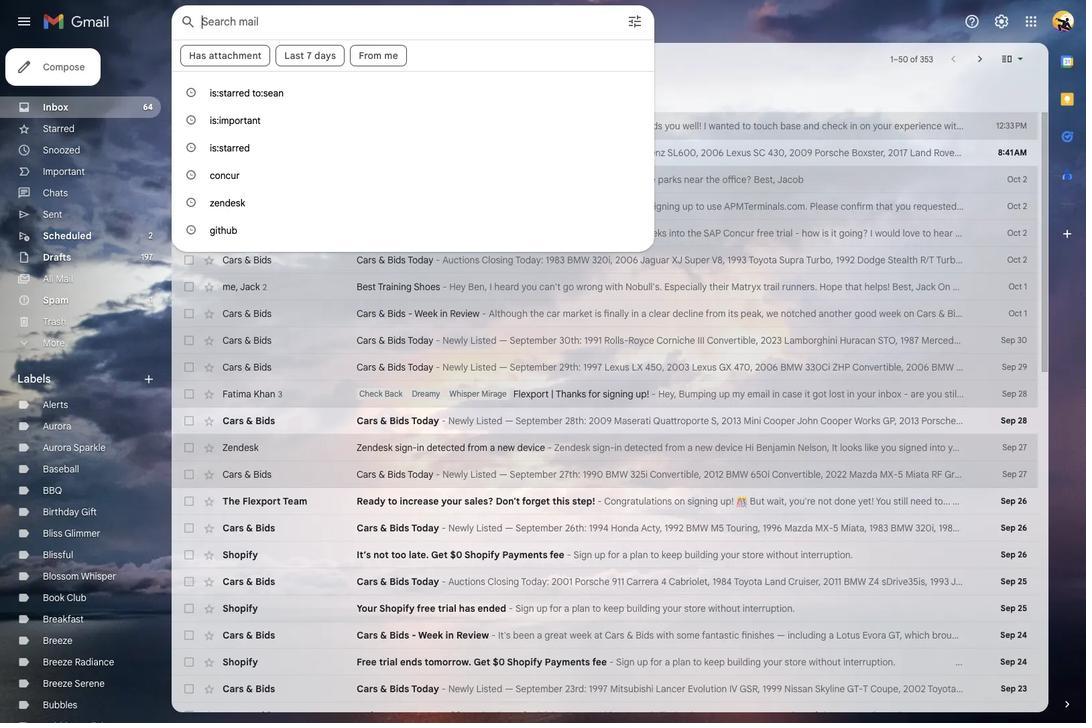 Task type: vqa. For each thing, say whether or not it's contained in the screenshot.


Task type: describe. For each thing, give the bounding box(es) containing it.
cars & bids today - auctions closing today: 2001 porsche 911 carrera 4 cabriolet, 1984 toyota land cruiser, 2011 bmw z4 sdrive35is, 1993 jeep grand wagoneer, 2003 vol
[[357, 576, 1087, 588]]

convertible, up the - congratulations on signing up!
[[650, 469, 702, 481]]

1 horizontal spatial mazda
[[850, 469, 878, 481]]

2 vertical spatial good
[[855, 308, 877, 320]]

welcome
[[357, 710, 398, 722]]

a up lancer on the bottom right of page
[[665, 657, 670, 669]]

listed for newly listed — september 27th: 1990 bmw 325i convertible, 2012 bmw 650i convertible, 2022 mazda mx-5 miata rf grand touring, 2016 audi s3, 2001
[[471, 469, 497, 481]]

oct up sep 30
[[1009, 309, 1023, 319]]

oct for jacob simon
[[1008, 174, 1021, 184]]

21 row from the top
[[172, 649, 1038, 676]]

on up boxster,
[[860, 120, 871, 132]]

breeze for breeze radiance
[[43, 657, 73, 669]]

gt,
[[889, 630, 903, 642]]

0 horizontal spatial 320i,
[[592, 254, 613, 266]]

promotions, 6 new messages, image
[[352, 87, 366, 101]]

building for tomorrow.
[[728, 657, 761, 669]]

listed up do at the left of page
[[477, 147, 503, 159]]

for left joining
[[523, 710, 535, 722]]

i left hope
[[554, 120, 557, 132]]

hi benjamin, i hope this message finds you well! i wanted to touch base and check in on your experience with the zendesk trial so far. have
[[499, 120, 1087, 132]]

auctions for auctions closing today: 2001 porsche 911 carrera 4 cabriolet, 1984 toyota land cruiser, 2011 bmw z4 sdrive35is, 1993 jeep grand wagoneer, 2003 vol
[[449, 576, 486, 588]]

2 turbo, from the left
[[937, 254, 964, 266]]

up inside apm terminals dear benjamin, thank you for signing up to use apmterminals.com. please confirm that you requested an account by clicking on the a link
[[683, 201, 694, 213]]

2006 down hi benjamin, i hope this message finds you well! i wanted to touch base and check in on your experience with the zendesk trial so far. have link
[[701, 147, 724, 159]]

there!
[[985, 496, 1011, 508]]

keep for tomorrow.
[[705, 657, 725, 669]]

for up lancer on the bottom right of page
[[651, 657, 663, 669]]

23 row from the top
[[172, 703, 1087, 724]]

2 horizontal spatial zendesk
[[982, 120, 1018, 132]]

bmw down have on the right of page
[[1067, 147, 1087, 159]]

2 horizontal spatial is
[[1047, 227, 1054, 239]]

1991
[[585, 335, 602, 347]]

mitsubishi
[[611, 684, 654, 696]]

0 horizontal spatial porsche
[[575, 576, 610, 588]]

1997 right td6, on the top right of page
[[1046, 147, 1065, 159]]

0 horizontal spatial mazda
[[785, 523, 813, 535]]

great
[[545, 630, 568, 642]]

1 vertical spatial some
[[677, 630, 700, 642]]

1 vertical spatial signing
[[603, 388, 634, 400]]

you right do at the left of page
[[499, 174, 515, 186]]

0 vertical spatial 1987
[[901, 335, 920, 347]]

stealth
[[888, 254, 918, 266]]

on right clicking
[[1057, 201, 1068, 213]]

radiance
[[75, 657, 114, 669]]

2 horizontal spatial touring,
[[1028, 254, 1062, 266]]

0 horizontal spatial m5
[[711, 523, 724, 535]]

for up great
[[550, 603, 562, 615]]

september for 29th:
[[510, 362, 557, 374]]

chats link
[[43, 187, 68, 199]]

1 horizontal spatial 2009
[[790, 147, 813, 159]]

325i
[[631, 469, 648, 481]]

toyota right the 1984
[[734, 576, 763, 588]]

0 horizontal spatial land
[[765, 576, 787, 588]]

2 inside labels navigation
[[149, 231, 153, 241]]

12:33 pm
[[997, 121, 1028, 131]]

me inside list box
[[385, 50, 398, 62]]

oct 2 for hi ben- you're a few weeks into the sap concur free trial - how is it going? i would love to hear your thoughts. when is a good 
[[1008, 228, 1028, 238]]

convertible, up you're
[[772, 469, 824, 481]]

0 vertical spatial new
[[498, 442, 515, 454]]

bmw left 53
[[1052, 415, 1074, 427]]

9 row from the top
[[172, 327, 1087, 354]]

row containing me
[[172, 274, 1087, 301]]

0 horizontal spatial sign
[[516, 603, 534, 615]]

i left would
[[871, 227, 873, 239]]

their
[[710, 281, 730, 293]]

1 jacob from the left
[[223, 174, 249, 186]]

cabriolet,
[[669, 576, 711, 588]]

last 7 days
[[285, 50, 336, 62]]

in up tomorrow.
[[446, 630, 454, 642]]

1 vertical spatial hey
[[450, 281, 466, 293]]

1989
[[1026, 362, 1045, 374]]

without for free trial ends tomorrow. get $0 shopify payments fee - sign up for a plan to keep building your store without interruption. ﻿͏ ﻿͏ ﻿͏ ﻿͏ ﻿͏ ﻿͏ ﻿͏ ﻿͏ ﻿͏ ﻿͏ ﻿͏ ﻿͏ ﻿͏ ﻿͏ ﻿͏ ﻿͏ ﻿͏ ﻿͏ ﻿͏ ﻿͏ ﻿͏ ﻿͏ ﻿͏ ﻿͏ ﻿͏ ﻿͏ ﻿͏ ﻿͏ ﻿͏ ﻿͏ ﻿͏ ﻿͏ ﻿͏ ﻿͏ ﻿͏ ﻿͏ ﻿͏ ﻿͏ ﻿͏ ﻿͏ ﻿͏ ﻿͏ ﻿͏ ﻿͏ sep 24
[[809, 657, 841, 669]]

september for 26th:
[[516, 523, 563, 535]]

bliss glimmer
[[43, 528, 100, 540]]

none search field containing has attachment
[[172, 5, 655, 252]]

1 vertical spatial good
[[1064, 227, 1086, 239]]

hey inside 'hey ben, do you know if there are any good skate parks near the office? best, jacob' link
[[445, 174, 461, 186]]

jeep
[[952, 576, 973, 588]]

you left get
[[1037, 710, 1052, 722]]

star
[[1071, 710, 1087, 722]]

1 turbo, from the left
[[807, 254, 834, 266]]

0 horizontal spatial plan
[[572, 603, 590, 615]]

week for it's been a great week at cars & bids with some fantastic finishes — including a lotus evora gt, which brought $90000, a gorgeous 1987 p
[[418, 630, 443, 642]]

today for newly listed — september 23rd: 1997 mitsubishi lancer evolution iv gsr, 1999 nissan skyline gt-t coupe, 2002 toyota 4runner sr5 4x4, 1997 nissan 
[[412, 684, 439, 696]]

september for 30th:
[[510, 335, 557, 347]]

cars & bids today - newly listed — september 28th: 2009 maserati quattroporte s, 2013 mini cooper john cooper works gp, 2013 porsche panamera gts, 2003 bmw 53
[[357, 415, 1087, 427]]

1 bids! from the left
[[445, 710, 468, 722]]

0 horizontal spatial 2023
[[761, 335, 782, 347]]

1 vertical spatial 2009
[[589, 415, 612, 427]]

bbq
[[43, 485, 62, 497]]

0 horizontal spatial 1992
[[665, 523, 684, 535]]

your up 1999 on the bottom right of page
[[764, 657, 783, 669]]

aurora sparkle link
[[43, 442, 106, 454]]

you left can't
[[522, 281, 537, 293]]

1 horizontal spatial up!
[[721, 496, 734, 508]]

zhp
[[833, 362, 851, 374]]

0 vertical spatial this
[[583, 120, 599, 132]]

bmw down still
[[891, 523, 914, 535]]

0 vertical spatial of
[[911, 54, 918, 64]]

1 vertical spatial are
[[917, 710, 930, 722]]

keep for late.
[[662, 549, 683, 561]]

building for late.
[[685, 549, 719, 561]]

450,
[[646, 362, 665, 374]]

1 congratulations from the left
[[605, 496, 672, 508]]

2 horizontal spatial porsche
[[922, 415, 957, 427]]

labels navigation
[[0, 43, 172, 724]]

a up great
[[565, 603, 570, 615]]

1 vertical spatial touring,
[[973, 469, 1008, 481]]

1 vertical spatial thank
[[477, 710, 503, 722]]

if
[[542, 174, 548, 186]]

1 vertical spatial benz
[[969, 335, 990, 347]]

up up mitsubishi
[[637, 657, 648, 669]]

1 horizontal spatial 1992
[[836, 254, 855, 266]]

1 horizontal spatial not
[[818, 496, 832, 508]]

2006 left m3
[[907, 362, 930, 374]]

mercede
[[1050, 335, 1087, 347]]

today for newly listed — september 29th: 1997 lexus lx 450, 2003 lexus gx 470, 2006 bmw 330ci zhp convertible, 2006 bmw m3 convertible, 1989 bmw 635
[[408, 362, 434, 374]]

today: for 2001
[[521, 576, 550, 588]]

gp,
[[883, 415, 898, 427]]

you left joining
[[506, 710, 521, 722]]

1 vertical spatial 1987
[[1060, 630, 1079, 642]]

thanks
[[556, 388, 587, 400]]

row containing noreply
[[172, 193, 1087, 220]]

toyota right 2002 in the bottom of the page
[[928, 684, 957, 696]]

zendesk for zendesk
[[223, 442, 259, 454]]

1 vertical spatial from
[[468, 442, 488, 454]]

as
[[732, 710, 741, 722]]

sent
[[43, 209, 62, 221]]

your left sales? in the left bottom of the page
[[442, 496, 462, 508]]

1 vertical spatial land
[[991, 523, 1013, 535]]

a right when
[[1056, 227, 1061, 239]]

settings image
[[994, 13, 1010, 30]]

detected
[[427, 442, 465, 454]]

scheduled link
[[43, 230, 92, 242]]

with down jul
[[969, 308, 987, 320]]

in right the finally
[[632, 308, 639, 320]]

oct for ratzek, joseph
[[1008, 228, 1021, 238]]

2006 right 470, at right
[[756, 362, 779, 374]]

bmw down thoughts.
[[988, 254, 1011, 266]]

— for 30th:
[[499, 335, 508, 347]]

0 vertical spatial flexport
[[514, 388, 549, 400]]

0 vertical spatial 1993
[[728, 254, 747, 266]]

1 vertical spatial mercedes-
[[922, 335, 969, 347]]

1 horizontal spatial signing
[[650, 201, 680, 213]]

late.
[[409, 549, 429, 561]]

hey ben, do you know if there are any good skate parks near the office? best, jacob link
[[357, 173, 965, 186]]

0 horizontal spatial up!
[[636, 388, 650, 400]]

evolution
[[688, 684, 727, 696]]

convertible, down sto,
[[853, 362, 904, 374]]

of inside row
[[809, 710, 818, 722]]

flexport | thanks for signing up! -
[[514, 388, 659, 400]]

rolls-
[[605, 335, 629, 347]]

1 vertical spatial 2004
[[1025, 335, 1048, 347]]

1997 right 23
[[1036, 684, 1055, 696]]

skate
[[633, 174, 656, 186]]

today for newly listed — september 27th: 1990 bmw 325i convertible, 2012 bmw 650i convertible, 2022 mazda mx-5 miata rf grand touring, 2016 audi s3, 2001
[[408, 469, 434, 481]]

store for free trial ends tomorrow. get $0 shopify payments fee - sign up for a plan to keep building your store without interruption. ﻿͏ ﻿͏ ﻿͏ ﻿͏ ﻿͏ ﻿͏ ﻿͏ ﻿͏ ﻿͏ ﻿͏ ﻿͏ ﻿͏ ﻿͏ ﻿͏ ﻿͏ ﻿͏ ﻿͏ ﻿͏ ﻿͏ ﻿͏ ﻿͏ ﻿͏ ﻿͏ ﻿͏ ﻿͏ ﻿͏ ﻿͏ ﻿͏ ﻿͏ ﻿͏ ﻿͏ ﻿͏ ﻿͏ ﻿͏ ﻿͏ ﻿͏ ﻿͏ ﻿͏ ﻿͏ ﻿͏ ﻿͏ ﻿͏ ﻿͏ ﻿͏ sep 24
[[785, 657, 807, 669]]

bmw left 650i
[[726, 469, 749, 481]]

1 horizontal spatial new
[[751, 710, 769, 722]]

1 horizontal spatial thank
[[589, 201, 615, 213]]

store for it's not too late. get $0 shopify payments fee - sign up for a plan to keep building your store without interruption. ﻿͏ ﻿͏ ﻿͏ ﻿͏ ﻿͏ ﻿͏ ﻿͏ ﻿͏ ﻿͏ ﻿͏ ﻿͏ ﻿͏ ﻿͏ ﻿͏ ﻿͏ ﻿͏ ﻿͏ ﻿͏ ﻿͏ ﻿͏ ﻿͏ ﻿͏ ﻿͏ ﻿͏ ﻿͏ ﻿͏ ﻿͏ ﻿͏ ﻿͏ ﻿͏ ﻿͏ ﻿͏ ﻿͏ ﻿͏ ﻿͏ ﻿͏ ﻿͏ ﻿͏ ﻿͏ ﻿͏ ﻿͏ ﻿͏ ﻿͏ ﻿͏
[[743, 549, 764, 561]]

2 horizontal spatial lexus
[[727, 147, 752, 159]]

alerts link
[[43, 399, 68, 411]]

with up rover
[[945, 120, 963, 132]]

maddalozzo
[[266, 120, 318, 132]]

1 sep 26 from the top
[[1001, 496, 1028, 506]]

payments for tomorrow.
[[545, 657, 590, 669]]

especially
[[665, 281, 707, 293]]

primary tab list
[[172, 75, 1049, 113]]

toggle split pane mode image
[[1001, 52, 1014, 66]]

has
[[189, 50, 206, 62]]

bmw left 635
[[1048, 362, 1070, 374]]

0 horizontal spatial building
[[627, 603, 661, 615]]

whisper inside labels navigation
[[81, 571, 116, 583]]

0 horizontal spatial is
[[595, 308, 602, 320]]

19 row from the top
[[172, 596, 1038, 623]]

- congratulations on signing up!
[[596, 496, 737, 508]]

25 for sign up for a plan to keep building your store without interruption. ﻿͏ ﻿͏ ﻿͏ ﻿͏ ﻿͏ ﻿͏ ﻿͏ ﻿͏ ﻿͏ ﻿͏ ﻿͏ ﻿͏ ﻿͏ ﻿͏ ﻿͏ ﻿͏ ﻿͏ ﻿͏ ﻿͏ ﻿͏ ﻿͏ ﻿͏ ﻿͏ ﻿͏ ﻿͏ ﻿͏ ﻿͏ ﻿͏ ﻿͏ ﻿͏ ﻿͏ ﻿͏ ﻿͏ ﻿͏ ﻿͏ ﻿͏ ﻿͏ ﻿͏ ﻿͏ ﻿͏ ﻿͏ ﻿͏ ﻿͏ ﻿͏
[[1018, 604, 1028, 614]]

land inside newly listed — october 3rd: 2004 mercedes-benz sl600, 2006 lexus sc 430, 2009 porsche boxster, 2017 land rover discovery hse td6, 1997 bmw link
[[911, 147, 932, 159]]

listed for newly listed — september 29th: 1997 lexus lx 450, 2003 lexus gx 470, 2006 bmw 330ci zhp convertible, 2006 bmw m3 convertible, 1989 bmw 635
[[471, 362, 497, 374]]

in down shoes
[[440, 308, 448, 320]]

aurora sparkle
[[43, 442, 106, 454]]

trial right free
[[379, 657, 398, 669]]

a right clicking
[[1087, 201, 1087, 213]]

you left well!
[[665, 120, 681, 132]]

member
[[771, 710, 807, 722]]

0 horizontal spatial 1983
[[546, 254, 565, 266]]

promotions, 6 new messages, tab
[[352, 87, 366, 101]]

1 vertical spatial not
[[374, 549, 389, 561]]

14 row from the top
[[172, 462, 1087, 488]]

with right "wrong" at the top of page
[[606, 281, 624, 293]]

1 horizontal spatial jack
[[916, 281, 936, 293]]

you left as
[[714, 710, 729, 722]]

1 vertical spatial flexport
[[243, 496, 281, 508]]

1 vertical spatial this
[[553, 496, 570, 508]]

i right well!
[[704, 120, 707, 132]]

2 bids! from the left
[[599, 710, 619, 722]]

cars & bids today - newly listed — september 27th: 1990 bmw 325i convertible, 2012 bmw 650i convertible, 2022 mazda mx-5 miata rf grand touring, 2016 audi s3, 2001
[[357, 469, 1087, 481]]

few
[[623, 227, 638, 239]]

hi for hi ben- you're a few weeks into the sap concur free trial - how is it going? i would love to hear your thoughts. when is a good 
[[553, 227, 562, 239]]

20 row from the top
[[172, 623, 1087, 649]]

23rd:
[[565, 684, 587, 696]]

gsr,
[[740, 684, 761, 696]]

1 horizontal spatial 1983
[[870, 523, 889, 535]]

hear
[[934, 227, 954, 239]]

a right as
[[744, 710, 749, 722]]

you down hey ben, do you know if there are any good skate parks near the office? best, jacob
[[618, 201, 633, 213]]

1 horizontal spatial week
[[880, 308, 902, 320]]

26 for it's not too late. get $0 shopify payments fee - sign up for a plan to keep building your store without interruption. ﻿͏ ﻿͏ ﻿͏ ﻿͏ ﻿͏ ﻿͏ ﻿͏ ﻿͏ ﻿͏ ﻿͏ ﻿͏ ﻿͏ ﻿͏ ﻿͏ ﻿͏ ﻿͏ ﻿͏ ﻿͏ ﻿͏ ﻿͏ ﻿͏ ﻿͏ ﻿͏ ﻿͏ ﻿͏ ﻿͏ ﻿͏ ﻿͏ ﻿͏ ﻿͏ ﻿͏ ﻿͏ ﻿͏ ﻿͏ ﻿͏ ﻿͏ ﻿͏ ﻿͏ ﻿͏ ﻿͏ ﻿͏ ﻿͏ ﻿͏ ﻿͏
[[1018, 550, 1028, 560]]

1997 right 29th:
[[584, 362, 603, 374]]

1 nissan from the left
[[785, 684, 813, 696]]

23
[[1018, 684, 1028, 694]]

cars & bids for cars & bids today - auctions closing today: 1983 bmw 320i, 2006 jaguar xj super v8, 1993 toyota supra turbo, 1992 dodge stealth r/t turbo, 1992 bmw m5 touring, cars &
[[223, 254, 272, 266]]

oct for noreply
[[1008, 201, 1021, 211]]

— for 29th:
[[499, 362, 508, 374]]

still
[[894, 496, 909, 508]]

1 horizontal spatial some
[[933, 710, 956, 722]]

requested
[[914, 201, 957, 213]]

0 horizontal spatial 2003
[[667, 362, 690, 374]]

sep for 14th row from the bottom of the page
[[1003, 362, 1017, 372]]

concur
[[210, 170, 240, 182]]

inbox
[[43, 101, 68, 113]]

toyota up the trail
[[749, 254, 778, 266]]

team
[[283, 496, 308, 508]]

bmw down ben-
[[568, 254, 590, 266]]

0 horizontal spatial 2001
[[552, 576, 573, 588]]

0 vertical spatial that
[[876, 201, 894, 213]]

whisper inside row
[[450, 389, 480, 399]]

0 horizontal spatial week
[[570, 630, 592, 642]]

newly for newly listed — september 26th: 1994 honda acty, 1992 bmw m5 touring, 1996 mazda mx-5 miata, 1983 bmw 320i, 1988 toyota land cruiser fj70 4x4,
[[449, 523, 474, 535]]

1 horizontal spatial mx-
[[880, 469, 898, 481]]

support image
[[965, 13, 981, 30]]

cars & bids for welcome to cars & bids! - thank you for joining cars & bids! we're thrilled to have you as a new member of the community. below are some quick links to help you get star
[[223, 710, 275, 722]]

the inside hi ben- you're a few weeks into the sap concur free trial - how is it going? i would love to hear your thoughts. when is a good link
[[688, 227, 702, 239]]

1 horizontal spatial 2001
[[1069, 469, 1087, 481]]

1 horizontal spatial best,
[[893, 281, 915, 293]]

audi
[[1032, 469, 1051, 481]]

1 horizontal spatial is
[[823, 227, 829, 239]]

sto,
[[878, 335, 899, 347]]

a left clear
[[642, 308, 647, 320]]

330ci
[[806, 362, 831, 374]]

1 vertical spatial me
[[223, 281, 236, 293]]

wait,
[[767, 496, 787, 508]]

0 horizontal spatial 4x4,
[[1016, 684, 1034, 696]]

in right check
[[851, 120, 858, 132]]

zendesk sign-in detected from a new device -
[[357, 442, 555, 454]]

starred link
[[43, 123, 75, 135]]

it's not too late. get $0 shopify payments fee - sign up for a plan to keep building your store without interruption. ﻿͏ ﻿͏ ﻿͏ ﻿͏ ﻿͏ ﻿͏ ﻿͏ ﻿͏ ﻿͏ ﻿͏ ﻿͏ ﻿͏ ﻿͏ ﻿͏ ﻿͏ ﻿͏ ﻿͏ ﻿͏ ﻿͏ ﻿͏ ﻿͏ ﻿͏ ﻿͏ ﻿͏ ﻿͏ ﻿͏ ﻿͏ ﻿͏ ﻿͏ ﻿͏ ﻿͏ ﻿͏ ﻿͏ ﻿͏ ﻿͏ ﻿͏ ﻿͏ ﻿͏ ﻿͏ ﻿͏ ﻿͏ ﻿͏ ﻿͏ ﻿͏
[[357, 549, 959, 561]]

market
[[563, 308, 593, 320]]

for down skate on the right
[[635, 201, 648, 213]]

4 oct 2 from the top
[[1008, 255, 1028, 265]]

bmw down the - congratulations on signing up!
[[686, 523, 709, 535]]

1 vertical spatial keep
[[604, 603, 625, 615]]

bmw left 330ci
[[781, 362, 803, 374]]

sep for row containing fatima khan
[[1003, 389, 1017, 399]]

1 vertical spatial that
[[845, 281, 863, 293]]

today for auctions closing today: 1983 bmw 320i, 2006 jaguar xj super v8, 1993 toyota supra turbo, 1992 dodge stealth r/t turbo, 1992 bmw m5 touring, cars &
[[408, 254, 434, 266]]

18 row from the top
[[172, 569, 1087, 596]]

plan for tomorrow.
[[673, 657, 691, 669]]

— for 27th:
[[499, 469, 508, 481]]

would
[[876, 227, 901, 239]]

bmw left the z4
[[844, 576, 867, 588]]

a down honda
[[623, 549, 628, 561]]

1 horizontal spatial 2003
[[1027, 415, 1049, 427]]

main content containing primary
[[172, 43, 1087, 724]]

experience
[[895, 120, 942, 132]]

serene
[[75, 678, 105, 690]]

1997 right 23rd:
[[589, 684, 608, 696]]

oct for cars & bids
[[1008, 255, 1021, 265]]

on up cars & bids today - newly listed — september 26th: 1994 honda acty, 1992 bmw m5 touring, 1996 mazda mx-5 miata, 1983 bmw 320i, 1988 toyota land cruiser fj70 4x4,
[[675, 496, 686, 508]]

— right "finishes"
[[777, 630, 786, 642]]

inbox link
[[43, 101, 68, 113]]

for up 911
[[608, 549, 620, 561]]

yet!
[[859, 496, 874, 508]]

for right "thanks"
[[589, 388, 601, 400]]

closing for 2001
[[488, 576, 519, 588]]

a right $90000,
[[1010, 630, 1015, 642]]

compose button
[[5, 48, 101, 86]]

trial left so at top right
[[1020, 120, 1036, 132]]

free inside hi ben- you're a few weeks into the sap concur free trial - how is it going? i would love to hear your thoughts. when is a good link
[[757, 227, 774, 239]]

2 horizontal spatial 1992
[[967, 254, 986, 266]]

sep 25 for sign up for a plan to keep building your store without interruption. ﻿͏ ﻿͏ ﻿͏ ﻿͏ ﻿͏ ﻿͏ ﻿͏ ﻿͏ ﻿͏ ﻿͏ ﻿͏ ﻿͏ ﻿͏ ﻿͏ ﻿͏ ﻿͏ ﻿͏ ﻿͏ ﻿͏ ﻿͏ ﻿͏ ﻿͏ ﻿͏ ﻿͏ ﻿͏ ﻿͏ ﻿͏ ﻿͏ ﻿͏ ﻿͏ ﻿͏ ﻿͏ ﻿͏ ﻿͏ ﻿͏ ﻿͏ ﻿͏ ﻿͏ ﻿͏ ﻿͏ ﻿͏ ﻿͏ ﻿͏ ﻿͏
[[1001, 604, 1028, 614]]

0 horizontal spatial best,
[[754, 174, 776, 186]]

have
[[1067, 120, 1087, 132]]

trial left the "has"
[[438, 603, 457, 615]]

2002
[[904, 684, 926, 696]]

1 vertical spatial ben,
[[468, 281, 487, 293]]

a left lotus
[[829, 630, 834, 642]]

2 horizontal spatial 2003
[[1051, 576, 1074, 588]]

step!
[[573, 496, 596, 508]]

it's
[[499, 630, 511, 642]]

a left device
[[490, 442, 495, 454]]

2 horizontal spatial some
[[989, 308, 1012, 320]]

plan for late.
[[630, 549, 648, 561]]

0 horizontal spatial store
[[685, 603, 706, 615]]

$0 for late.
[[450, 549, 463, 561]]

without for it's not too late. get $0 shopify payments fee - sign up for a plan to keep building your store without interruption. ﻿͏ ﻿͏ ﻿͏ ﻿͏ ﻿͏ ﻿͏ ﻿͏ ﻿͏ ﻿͏ ﻿͏ ﻿͏ ﻿͏ ﻿͏ ﻿͏ ﻿͏ ﻿͏ ﻿͏ ﻿͏ ﻿͏ ﻿͏ ﻿͏ ﻿͏ ﻿͏ ﻿͏ ﻿͏ ﻿͏ ﻿͏ ﻿͏ ﻿͏ ﻿͏ ﻿͏ ﻿͏ ﻿͏ ﻿͏ ﻿͏ ﻿͏ ﻿͏ ﻿͏ ﻿͏ ﻿͏ ﻿͏ ﻿͏ ﻿͏ ﻿͏
[[767, 549, 799, 561]]

2 row from the top
[[172, 140, 1087, 166]]

please
[[811, 201, 839, 213]]

iv
[[730, 684, 738, 696]]

the inside apm terminals dear benjamin, thank you for signing up to use apmterminals.com. please confirm that you requested an account by clicking on the a link
[[1070, 201, 1084, 213]]

device
[[518, 442, 546, 454]]

convertible, down its
[[707, 335, 759, 347]]

gx
[[719, 362, 732, 374]]

0 horizontal spatial free
[[417, 603, 436, 615]]

payments for late.
[[503, 549, 548, 561]]

1 vertical spatial benjamin,
[[546, 201, 587, 213]]

too
[[391, 549, 407, 561]]

1 horizontal spatial lexus
[[692, 362, 717, 374]]

use
[[707, 201, 722, 213]]

22 row from the top
[[172, 676, 1087, 703]]

1 vertical spatial without
[[709, 603, 741, 615]]

september for 27th:
[[510, 469, 557, 481]]

trash link
[[43, 316, 66, 328]]

cars & bids for cars & bids today - newly listed — september 26th: 1994 honda acty, 1992 bmw m5 touring, 1996 mazda mx-5 miata, 1983 bmw 320i, 1988 toyota land cruiser fj70 4x4,
[[223, 523, 275, 535]]

8 row from the top
[[172, 301, 1087, 327]]

your down 4
[[663, 603, 682, 615]]

1 horizontal spatial porsche
[[815, 147, 850, 159]]

the inside hi benjamin, i hope this message finds you well! i wanted to touch base and check in on your experience with the zendesk trial so far. have link
[[965, 120, 979, 132]]

lotus
[[837, 630, 861, 642]]

snoozed
[[43, 144, 80, 156]]

1 left 50
[[891, 54, 894, 64]]

sep for 17th row
[[1001, 550, 1016, 560]]

oct right 31,
[[1009, 282, 1023, 292]]

7
[[307, 50, 312, 62]]

2 congratulations from the left
[[1013, 496, 1081, 508]]

1 left the 4:37
[[1025, 282, 1028, 292]]

gorgeous
[[1017, 630, 1058, 642]]

Search mail text field
[[202, 15, 590, 29]]

1 vertical spatial 5
[[834, 523, 839, 535]]

newly for newly listed — september 23rd: 1997 mitsubishi lancer evolution iv gsr, 1999 nissan skyline gt-t coupe, 2002 toyota 4runner sr5 4x4, 1997 nissan 
[[449, 684, 474, 696]]

you up love
[[896, 201, 911, 213]]

i left heard
[[490, 281, 492, 293]]

1 horizontal spatial 5
[[898, 469, 904, 481]]

2006 down 'few'
[[616, 254, 639, 266]]

aurora for aurora sparkle
[[43, 442, 71, 454]]

0 horizontal spatial 2004
[[572, 147, 595, 159]]

0 vertical spatial benjamin,
[[510, 120, 552, 132]]

2 sep 27 from the top
[[1003, 470, 1028, 480]]

0 horizontal spatial at
[[595, 630, 603, 642]]

toyota right 1988
[[960, 523, 989, 535]]

primary
[[207, 88, 241, 100]]

17 row from the top
[[172, 542, 1038, 569]]

bmw left m3
[[932, 362, 955, 374]]

1 vertical spatial mx-
[[816, 523, 834, 535]]

are inside 'hey ben, do you know if there are any good skate parks near the office? best, jacob' link
[[575, 174, 589, 186]]

s3,
[[1053, 469, 1066, 481]]

sep for 12th row from the bottom of the page
[[1001, 416, 1016, 426]]

sep for 9th row from the top of the page
[[1002, 335, 1016, 345]]

2 for ratzek, joseph
[[1023, 228, 1028, 238]]

to...
[[935, 496, 951, 508]]

sales?
[[465, 496, 494, 508]]

24 inside free trial ends tomorrow. get $0 shopify payments fee - sign up for a plan to keep building your store without interruption. ﻿͏ ﻿͏ ﻿͏ ﻿͏ ﻿͏ ﻿͏ ﻿͏ ﻿͏ ﻿͏ ﻿͏ ﻿͏ ﻿͏ ﻿͏ ﻿͏ ﻿͏ ﻿͏ ﻿͏ ﻿͏ ﻿͏ ﻿͏ ﻿͏ ﻿͏ ﻿͏ ﻿͏ ﻿͏ ﻿͏ ﻿͏ ﻿͏ ﻿͏ ﻿͏ ﻿͏ ﻿͏ ﻿͏ ﻿͏ ﻿͏ ﻿͏ ﻿͏ ﻿͏ ﻿͏ ﻿͏ ﻿͏ ﻿͏ ﻿͏ ﻿͏ sep 24
[[1018, 657, 1028, 667]]

0 horizontal spatial good
[[609, 174, 631, 186]]



Task type: locate. For each thing, give the bounding box(es) containing it.
help
[[1016, 710, 1034, 722]]

0 vertical spatial benz
[[645, 147, 666, 159]]

free
[[757, 227, 774, 239], [417, 603, 436, 615]]

2 right ,
[[263, 282, 267, 292]]

search refinement toolbar list box
[[172, 40, 654, 71]]

1 vertical spatial hi
[[553, 227, 562, 239]]

listed for newly listed — september 30th: 1991 rolls-royce corniche iii convertible, 2023 lamborghini huracan sto, 1987 mercedes-benz 560sl, 2004 mercede
[[471, 335, 497, 347]]

aurora down alerts link
[[43, 421, 71, 433]]

0 vertical spatial sign
[[574, 549, 593, 561]]

lexus left gx
[[692, 362, 717, 374]]

some up free trial ends tomorrow. get $0 shopify payments fee - sign up for a plan to keep building your store without interruption. ﻿͏ ﻿͏ ﻿͏ ﻿͏ ﻿͏ ﻿͏ ﻿͏ ﻿͏ ﻿͏ ﻿͏ ﻿͏ ﻿͏ ﻿͏ ﻿͏ ﻿͏ ﻿͏ ﻿͏ ﻿͏ ﻿͏ ﻿͏ ﻿͏ ﻿͏ ﻿͏ ﻿͏ ﻿͏ ﻿͏ ﻿͏ ﻿͏ ﻿͏ ﻿͏ ﻿͏ ﻿͏ ﻿͏ ﻿͏ ﻿͏ ﻿͏ ﻿͏ ﻿͏ ﻿͏ ﻿͏ ﻿͏ ﻿͏ ﻿͏ ﻿͏ sep 24 at the bottom of the page
[[677, 630, 700, 642]]

28 for 12th row from the bottom of the page
[[1018, 416, 1028, 426]]

8 cars & bids from the top
[[223, 523, 275, 535]]

get right tomorrow.
[[474, 657, 491, 669]]

grand for touring,
[[945, 469, 971, 481]]

2 vertical spatial sign
[[616, 657, 635, 669]]

row containing the flexport team
[[172, 488, 1087, 515]]

review for it's been a great week at cars & bids with some fantastic finishes — including a lotus evora gt, which brought $90000, a gorgeous 1987 p
[[457, 630, 489, 642]]

benz inside newly listed — october 3rd: 2004 mercedes-benz sl600, 2006 lexus sc 430, 2009 porsche boxster, 2017 land rover discovery hse td6, 1997 bmw link
[[645, 147, 666, 159]]

3 breeze from the top
[[43, 678, 73, 690]]

3 row from the top
[[172, 166, 1038, 193]]

thank up you're
[[589, 201, 615, 213]]

3 oct 2 from the top
[[1008, 228, 1028, 238]]

0 vertical spatial payments
[[503, 549, 548, 561]]

1 vertical spatial oct 1
[[1009, 309, 1028, 319]]

2 oct 1 from the top
[[1009, 309, 1028, 319]]

benz left '560sl,'
[[969, 335, 990, 347]]

has attachment
[[189, 50, 262, 62]]

mon,
[[953, 281, 974, 293]]

0 vertical spatial whisper
[[450, 389, 480, 399]]

cars & bids for cars & bids today - newly listed — september 30th: 1991 rolls-royce corniche iii convertible, 2023 lamborghini huracan sto, 1987 mercedes-benz 560sl, 2004 mercede
[[223, 335, 272, 347]]

2003 right 450,
[[667, 362, 690, 374]]

1 vertical spatial 1993
[[931, 576, 950, 588]]

newly for newly listed — september 29th: 1997 lexus lx 450, 2003 lexus gx 470, 2006 bmw 330ci zhp convertible, 2006 bmw m3 convertible, 1989 bmw 635
[[443, 362, 468, 374]]

september down forget
[[516, 523, 563, 535]]

store down including
[[785, 657, 807, 669]]

older image
[[974, 52, 987, 66]]

0 horizontal spatial bids!
[[445, 710, 468, 722]]

0 vertical spatial 25
[[1018, 577, 1028, 587]]

1 vertical spatial week
[[418, 630, 443, 642]]

with up free trial ends tomorrow. get $0 shopify payments fee - sign up for a plan to keep building your store without interruption. ﻿͏ ﻿͏ ﻿͏ ﻿͏ ﻿͏ ﻿͏ ﻿͏ ﻿͏ ﻿͏ ﻿͏ ﻿͏ ﻿͏ ﻿͏ ﻿͏ ﻿͏ ﻿͏ ﻿͏ ﻿͏ ﻿͏ ﻿͏ ﻿͏ ﻿͏ ﻿͏ ﻿͏ ﻿͏ ﻿͏ ﻿͏ ﻿͏ ﻿͏ ﻿͏ ﻿͏ ﻿͏ ﻿͏ ﻿͏ ﻿͏ ﻿͏ ﻿͏ ﻿͏ ﻿͏ ﻿͏ ﻿͏ ﻿͏ ﻿͏ ﻿͏ sep 24 at the bottom of the page
[[657, 630, 675, 642]]

today
[[408, 254, 434, 266], [408, 335, 434, 347], [408, 362, 434, 374], [412, 415, 439, 427], [408, 469, 434, 481], [412, 523, 439, 535], [412, 576, 439, 588], [412, 684, 439, 696]]

cars & bids today - newly listed — september 30th: 1991 rolls-royce corniche iii convertible, 2023 lamborghini huracan sto, 1987 mercedes-benz 560sl, 2004 mercede
[[357, 335, 1087, 347]]

bids! down tomorrow.
[[445, 710, 468, 722]]

0 vertical spatial hi
[[499, 120, 508, 132]]

community.
[[837, 710, 886, 722]]

5 cars & bids from the top
[[223, 362, 272, 374]]

keep up 4
[[662, 549, 683, 561]]

interruption. up t
[[844, 657, 896, 669]]

drafts
[[43, 252, 71, 264]]

the down skyline
[[820, 710, 835, 722]]

1 oct 1 from the top
[[1009, 282, 1028, 292]]

all mail link
[[43, 273, 73, 285]]

super
[[685, 254, 710, 266]]

0 vertical spatial ben,
[[464, 174, 483, 186]]

0 vertical spatial up!
[[636, 388, 650, 400]]

12 row from the top
[[172, 408, 1087, 435]]

porsche
[[815, 147, 850, 159], [922, 415, 957, 427], [575, 576, 610, 588]]

6 row from the top
[[172, 247, 1087, 274]]

review for although the car market is finally in a clear decline from its peak, we notched another good week on cars & bids with some strong sales amid
[[450, 308, 480, 320]]

2 vertical spatial without
[[809, 657, 841, 669]]

2 horizontal spatial building
[[728, 657, 761, 669]]

1 2013 from the left
[[722, 415, 742, 427]]

0 vertical spatial keep
[[662, 549, 683, 561]]

up up great
[[537, 603, 548, 615]]

blossom whisper link
[[43, 571, 116, 583]]

whisper
[[450, 389, 480, 399], [81, 571, 116, 583]]

oct 2
[[1008, 174, 1028, 184], [1008, 201, 1028, 211], [1008, 228, 1028, 238], [1008, 255, 1028, 265]]

1 horizontal spatial 2023
[[1004, 281, 1026, 293]]

hse
[[1006, 147, 1023, 159]]

closing for 1983
[[482, 254, 514, 266]]

you
[[876, 496, 892, 508]]

heading inside primary tab list
[[352, 87, 366, 101]]

interruption. for free trial ends tomorrow. get $0 shopify payments fee - sign up for a plan to keep building your store without interruption. ﻿͏ ﻿͏ ﻿͏ ﻿͏ ﻿͏ ﻿͏ ﻿͏ ﻿͏ ﻿͏ ﻿͏ ﻿͏ ﻿͏ ﻿͏ ﻿͏ ﻿͏ ﻿͏ ﻿͏ ﻿͏ ﻿͏ ﻿͏ ﻿͏ ﻿͏ ﻿͏ ﻿͏ ﻿͏ ﻿͏ ﻿͏ ﻿͏ ﻿͏ ﻿͏ ﻿͏ ﻿͏ ﻿͏ ﻿͏ ﻿͏ ﻿͏ ﻿͏ ﻿͏ ﻿͏ ﻿͏ ﻿͏ ﻿͏ ﻿͏ ﻿͏ sep 24
[[844, 657, 896, 669]]

2 vertical spatial store
[[785, 657, 807, 669]]

13 row from the top
[[172, 435, 1038, 462]]

labels
[[17, 373, 51, 386]]

cars & bids for cars & bids today - newly listed — september 29th: 1997 lexus lx 450, 2003 lexus gx 470, 2006 bmw 330ci zhp convertible, 2006 bmw m3 convertible, 1989 bmw 635
[[223, 362, 272, 374]]

oct 2 down when
[[1008, 255, 1028, 265]]

2 horizontal spatial keep
[[705, 657, 725, 669]]

main content
[[172, 43, 1087, 724]]

1 25 from the top
[[1018, 577, 1028, 587]]

this left the step!
[[553, 496, 570, 508]]

breeze for breeze link on the bottom of page
[[43, 635, 73, 647]]

1 horizontal spatial sign
[[574, 549, 593, 561]]

are right below
[[917, 710, 930, 722]]

2 breeze from the top
[[43, 657, 73, 669]]

list box
[[172, 76, 654, 242]]

— for 23rd:
[[505, 684, 514, 696]]

1 horizontal spatial plan
[[630, 549, 648, 561]]

chats
[[43, 187, 68, 199]]

1987
[[901, 335, 920, 347], [1060, 630, 1079, 642]]

26 for cars & bids today - newly listed — september 26th: 1994 honda acty, 1992 bmw m5 touring, 1996 mazda mx-5 miata, 1983 bmw 320i, 1988 toyota land cruiser fj70 4x4,
[[1018, 523, 1028, 533]]

week for although the car market is finally in a clear decline from its peak, we notched another good week on cars & bids with some strong sales amid
[[415, 308, 438, 320]]

is:starred for is:starred
[[210, 142, 250, 154]]

ends
[[400, 657, 422, 669]]

mail
[[56, 273, 73, 285]]

scheduled
[[43, 230, 92, 242]]

1 sep 27 from the top
[[1003, 443, 1028, 453]]

2 sep 26 from the top
[[1001, 523, 1028, 533]]

1 vertical spatial 1983
[[870, 523, 889, 535]]

1 vertical spatial sign
[[516, 603, 534, 615]]

4 cars & bids from the top
[[223, 335, 272, 347]]

4 row from the top
[[172, 193, 1087, 220]]

from
[[359, 50, 382, 62]]

0 vertical spatial mazda
[[850, 469, 878, 481]]

1 down '197'
[[150, 295, 153, 305]]

below
[[888, 710, 914, 722]]

7 cars & bids from the top
[[223, 469, 272, 481]]

64
[[143, 102, 153, 112]]

grand for wagoneer,
[[975, 576, 1001, 588]]

🎊 image
[[737, 497, 748, 508]]

your inside hi ben- you're a few weeks into the sap concur free trial - how is it going? i would love to hear your thoughts. when is a good link
[[956, 227, 975, 239]]

row containing zendesk
[[172, 435, 1038, 462]]

zendesk
[[982, 120, 1018, 132], [223, 442, 259, 454], [357, 442, 393, 454]]

up down 1994
[[595, 549, 606, 561]]

congratulations down 325i
[[605, 496, 672, 508]]

touring, up there!
[[973, 469, 1008, 481]]

from me
[[359, 50, 398, 62]]

september for 23rd:
[[516, 684, 563, 696]]

22
[[1018, 711, 1028, 721]]

closing up heard
[[482, 254, 514, 266]]

listed for newly listed — september 26th: 1994 honda acty, 1992 bmw m5 touring, 1996 mazda mx-5 miata, 1983 bmw 320i, 1988 toyota land cruiser fj70 4x4,
[[477, 523, 503, 535]]

bmw left 325i
[[606, 469, 628, 481]]

24 up 23
[[1018, 657, 1028, 667]]

sep for fifth row from the bottom of the page
[[1001, 604, 1016, 614]]

sign up the been
[[516, 603, 534, 615]]

z4
[[869, 576, 880, 588]]

2 inside the me , jack 2
[[263, 282, 267, 292]]

1 vertical spatial at
[[595, 630, 603, 642]]

2023
[[1004, 281, 1026, 293], [761, 335, 782, 347]]

sep for 6th row from the bottom
[[1001, 577, 1016, 587]]

— for 28th:
[[505, 415, 514, 427]]

lexus left sc
[[727, 147, 752, 159]]

today for newly listed — september 26th: 1994 honda acty, 1992 bmw m5 touring, 1996 mazda mx-5 miata, 1983 bmw 320i, 1988 toyota land cruiser fj70 4x4,
[[412, 523, 439, 535]]

porsche left panamera
[[922, 415, 957, 427]]

27 left audi on the bottom right of the page
[[1019, 470, 1028, 480]]

fee for late.
[[550, 549, 565, 561]]

the left car
[[530, 308, 544, 320]]

oct 2 for apm terminals dear benjamin, thank you for signing up to use apmterminals.com. please confirm that you requested an account by clicking on the a
[[1008, 201, 1028, 211]]

club
[[67, 592, 86, 604]]

353
[[921, 54, 934, 64]]

2 aurora from the top
[[43, 442, 71, 454]]

15 row from the top
[[172, 488, 1087, 515]]

row containing tommaso maddalozzo
[[172, 113, 1087, 140]]

1 vertical spatial interruption.
[[743, 603, 795, 615]]

increase
[[400, 496, 439, 508]]

today for newly listed — september 30th: 1991 rolls-royce corniche iii convertible, 2023 lamborghini huracan sto, 1987 mercedes-benz 560sl, 2004 mercede
[[408, 335, 434, 347]]

going?
[[840, 227, 868, 239]]

a left 'few'
[[615, 227, 621, 239]]

interruption. for it's not too late. get $0 shopify payments fee - sign up for a plan to keep building your store without interruption. ﻿͏ ﻿͏ ﻿͏ ﻿͏ ﻿͏ ﻿͏ ﻿͏ ﻿͏ ﻿͏ ﻿͏ ﻿͏ ﻿͏ ﻿͏ ﻿͏ ﻿͏ ﻿͏ ﻿͏ ﻿͏ ﻿͏ ﻿͏ ﻿͏ ﻿͏ ﻿͏ ﻿͏ ﻿͏ ﻿͏ ﻿͏ ﻿͏ ﻿͏ ﻿͏ ﻿͏ ﻿͏ ﻿͏ ﻿͏ ﻿͏ ﻿͏ ﻿͏ ﻿͏ ﻿͏ ﻿͏ ﻿͏ ﻿͏ ﻿͏ ﻿͏
[[801, 549, 853, 561]]

2 horizontal spatial plan
[[673, 657, 691, 669]]

gmail image
[[43, 8, 116, 35]]

breeze radiance link
[[43, 657, 114, 669]]

glimmer
[[65, 528, 100, 540]]

oct down hse
[[1008, 174, 1021, 184]]

11 row from the top
[[172, 381, 1038, 408]]

today for auctions closing today: 2001 porsche 911 carrera 4 cabriolet, 1984 toyota land cruiser, 2011 bmw z4 sdrive35is, 1993 jeep grand wagoneer, 2003 vol
[[412, 576, 439, 588]]

2013 right s,
[[722, 415, 742, 427]]

breeze for breeze serene
[[43, 678, 73, 690]]

2 for noreply
[[1023, 201, 1028, 211]]

1 horizontal spatial touring,
[[973, 469, 1008, 481]]

1 vertical spatial whisper
[[81, 571, 116, 583]]

1 horizontal spatial whisper
[[450, 389, 480, 399]]

on down stealth
[[904, 308, 915, 320]]

1 horizontal spatial from
[[706, 308, 726, 320]]

1 horizontal spatial get
[[474, 657, 491, 669]]

main menu image
[[16, 13, 32, 30]]

apm
[[458, 201, 478, 213]]

i
[[554, 120, 557, 132], [704, 120, 707, 132], [871, 227, 873, 239], [490, 281, 492, 293]]

love
[[903, 227, 921, 239]]

1 is:starred from the top
[[210, 87, 250, 99]]

0 vertical spatial from
[[706, 308, 726, 320]]

1 vertical spatial store
[[685, 603, 706, 615]]

today for newly listed — september 28th: 2009 maserati quattroporte s, 2013 mini cooper john cooper works gp, 2013 porsche panamera gts, 2003 bmw 53
[[412, 415, 439, 427]]

1 horizontal spatial are
[[917, 710, 930, 722]]

flexport right the
[[243, 496, 281, 508]]

sep 26 for cars & bids today - newly listed — september 26th: 1994 honda acty, 1992 bmw m5 touring, 1996 mazda mx-5 miata, 1983 bmw 320i, 1988 toyota land cruiser fj70 4x4,
[[1001, 523, 1028, 533]]

interruption. up 2011
[[801, 549, 853, 561]]

fee for tomorrow.
[[593, 657, 607, 669]]

2 horizontal spatial without
[[809, 657, 841, 669]]

— up don't
[[499, 469, 508, 481]]

25
[[1018, 577, 1028, 587], [1018, 604, 1028, 614]]

get for tomorrow.
[[474, 657, 491, 669]]

sep 28 for row containing fatima khan
[[1003, 389, 1028, 399]]

pm
[[1059, 281, 1073, 293]]

0 vertical spatial thank
[[589, 201, 615, 213]]

0 horizontal spatial not
[[374, 549, 389, 561]]

2 sep 25 from the top
[[1001, 604, 1028, 614]]

1 horizontal spatial that
[[876, 201, 894, 213]]

1 horizontal spatial m5
[[1013, 254, 1026, 266]]

your up the 1984
[[721, 549, 740, 561]]

1 horizontal spatial mercedes-
[[922, 335, 969, 347]]

2 is:starred from the top
[[210, 142, 250, 154]]

sign for tomorrow.
[[616, 657, 635, 669]]

2 jacob from the left
[[778, 174, 804, 186]]

sep 27
[[1003, 443, 1028, 453], [1003, 470, 1028, 480]]

sep inside free trial ends tomorrow. get $0 shopify payments fee - sign up for a plan to keep building your store without interruption. ﻿͏ ﻿͏ ﻿͏ ﻿͏ ﻿͏ ﻿͏ ﻿͏ ﻿͏ ﻿͏ ﻿͏ ﻿͏ ﻿͏ ﻿͏ ﻿͏ ﻿͏ ﻿͏ ﻿͏ ﻿͏ ﻿͏ ﻿͏ ﻿͏ ﻿͏ ﻿͏ ﻿͏ ﻿͏ ﻿͏ ﻿͏ ﻿͏ ﻿͏ ﻿͏ ﻿͏ ﻿͏ ﻿͏ ﻿͏ ﻿͏ ﻿͏ ﻿͏ ﻿͏ ﻿͏ ﻿͏ ﻿͏ ﻿͏ ﻿͏ ﻿͏ sep 24
[[1001, 657, 1016, 667]]

1 horizontal spatial keep
[[662, 549, 683, 561]]

0 vertical spatial 2023
[[1004, 281, 1026, 293]]

that up would
[[876, 201, 894, 213]]

1 vertical spatial get
[[474, 657, 491, 669]]

cars & bids - week in review - it's been a great week at cars & bids with some fantastic finishes — including a lotus evora gt, which brought $90000, a gorgeous 1987 p
[[357, 630, 1087, 642]]

26 left fj70
[[1018, 523, 1028, 533]]

2 27 from the top
[[1019, 470, 1028, 480]]

1988
[[939, 523, 958, 535]]

today: for 1983
[[516, 254, 544, 266]]

1996
[[763, 523, 783, 535]]

2 24 from the top
[[1018, 657, 1028, 667]]

m5 down 2012
[[711, 523, 724, 535]]

0 horizontal spatial touring,
[[726, 523, 761, 535]]

your shopify free trial has ended - sign up for a plan to keep building your store without interruption. ﻿͏ ﻿͏ ﻿͏ ﻿͏ ﻿͏ ﻿͏ ﻿͏ ﻿͏ ﻿͏ ﻿͏ ﻿͏ ﻿͏ ﻿͏ ﻿͏ ﻿͏ ﻿͏ ﻿͏ ﻿͏ ﻿͏ ﻿͏ ﻿͏ ﻿͏ ﻿͏ ﻿͏ ﻿͏ ﻿͏ ﻿͏ ﻿͏ ﻿͏ ﻿͏ ﻿͏ ﻿͏ ﻿͏ ﻿͏ ﻿͏ ﻿͏ ﻿͏ ﻿͏ ﻿͏ ﻿͏ ﻿͏ ﻿͏ ﻿͏ ﻿͏
[[357, 603, 901, 615]]

the
[[223, 496, 240, 508]]

1 up 30 on the right
[[1025, 309, 1028, 319]]

1 vertical spatial sep 28
[[1001, 416, 1028, 426]]

sep for 16th row from the top
[[1001, 523, 1016, 533]]

hi benjamin, i hope this message finds you well! i wanted to touch base and check in on your experience with the zendesk trial so far. have link
[[357, 119, 1087, 133]]

sep for 23th row from the top
[[1001, 711, 1016, 721]]

2 nissan from the left
[[1058, 684, 1086, 696]]

2 up '197'
[[149, 231, 153, 241]]

your
[[874, 120, 893, 132], [956, 227, 975, 239], [442, 496, 462, 508], [721, 549, 740, 561], [663, 603, 682, 615], [764, 657, 783, 669]]

quattroporte
[[654, 415, 709, 427]]

spam
[[43, 294, 69, 307]]

sep for second row from the bottom
[[1001, 684, 1016, 694]]

0 vertical spatial good
[[609, 174, 631, 186]]

1 inside labels navigation
[[150, 295, 153, 305]]

1 horizontal spatial grand
[[975, 576, 1001, 588]]

for
[[635, 201, 648, 213], [589, 388, 601, 400], [608, 549, 620, 561], [550, 603, 562, 615], [651, 657, 663, 669], [523, 710, 535, 722]]

payments down forget
[[503, 549, 548, 561]]

newly
[[449, 147, 474, 159], [443, 335, 468, 347], [443, 362, 468, 374], [449, 415, 474, 427], [443, 469, 468, 481], [449, 523, 474, 535], [449, 684, 474, 696]]

2 horizontal spatial store
[[785, 657, 807, 669]]

cooper right the john
[[821, 415, 853, 427]]

1 horizontal spatial me
[[385, 50, 398, 62]]

2 for cars & bids
[[1023, 255, 1028, 265]]

11 cars & bids from the top
[[223, 684, 275, 696]]

book club
[[43, 592, 86, 604]]

amid
[[1069, 308, 1087, 320]]

september down device
[[510, 469, 557, 481]]

your inside hi benjamin, i hope this message finds you well! i wanted to touch base and check in on your experience with the zendesk trial so far. have link
[[874, 120, 893, 132]]

get for late.
[[431, 549, 448, 561]]

27 up 2016
[[1019, 443, 1028, 453]]

9 cars & bids from the top
[[223, 576, 275, 588]]

ready to increase your sales? don't forget this step!
[[357, 496, 596, 508]]

breeze down the breakfast link
[[43, 635, 73, 647]]

1992 left dodge
[[836, 254, 855, 266]]

sep 28 for 12th row from the bottom of the page
[[1001, 416, 1028, 426]]

breeze serene
[[43, 678, 105, 690]]

from right detected
[[468, 442, 488, 454]]

cars & bids for cars & bids today - newly listed — september 27th: 1990 bmw 325i convertible, 2012 bmw 650i convertible, 2022 mazda mx-5 miata rf grand touring, 2016 audi s3, 2001
[[223, 469, 272, 481]]

zendesk for zendesk sign-in detected from a new device -
[[357, 442, 393, 454]]

1 vertical spatial 4x4,
[[1016, 684, 1034, 696]]

1 vertical spatial 320i,
[[916, 523, 937, 535]]

need
[[911, 496, 933, 508]]

are
[[575, 174, 589, 186], [917, 710, 930, 722]]

v8,
[[712, 254, 726, 266]]

is:starred for is:starred to:sean
[[210, 87, 250, 99]]

row
[[172, 113, 1087, 140], [172, 140, 1087, 166], [172, 166, 1038, 193], [172, 193, 1087, 220], [172, 220, 1087, 247], [172, 247, 1087, 274], [172, 274, 1087, 301], [172, 301, 1087, 327], [172, 327, 1087, 354], [172, 354, 1087, 381], [172, 381, 1038, 408], [172, 408, 1087, 435], [172, 435, 1038, 462], [172, 462, 1087, 488], [172, 488, 1087, 515], [172, 515, 1087, 542], [172, 542, 1038, 569], [172, 569, 1087, 596], [172, 596, 1038, 623], [172, 623, 1087, 649], [172, 649, 1038, 676], [172, 676, 1087, 703], [172, 703, 1087, 724]]

sl600,
[[668, 147, 699, 159]]

-
[[796, 227, 800, 239], [436, 254, 440, 266], [443, 281, 447, 293], [408, 308, 413, 320], [482, 308, 487, 320], [436, 335, 440, 347], [436, 362, 440, 374], [652, 388, 656, 400], [442, 415, 446, 427], [548, 442, 552, 454], [436, 469, 440, 481], [598, 496, 602, 508], [442, 523, 446, 535], [567, 549, 572, 561], [442, 576, 446, 588], [509, 603, 513, 615], [412, 630, 416, 642], [492, 630, 496, 642], [610, 657, 614, 669], [442, 684, 446, 696], [470, 710, 475, 722]]

197
[[141, 252, 153, 262]]

cars & bids for cars & bids - week in review - it's been a great week at cars & bids with some fantastic finishes — including a lotus evora gt, which brought $90000, a gorgeous 1987 p
[[223, 630, 275, 642]]

important link
[[43, 166, 85, 178]]

week up tomorrow.
[[418, 630, 443, 642]]

decline
[[673, 308, 704, 320]]

25 for auctions closing today: 2001 porsche 911 carrera 4 cabriolet, 1984 toyota land cruiser, 2011 bmw z4 sdrive35is, 1993 jeep grand wagoneer, 2003 vol
[[1018, 577, 1028, 587]]

hi for hi benjamin, i hope this message finds you well! i wanted to touch base and check in on your experience with the zendesk trial so far. have
[[499, 120, 508, 132]]

a right the been
[[537, 630, 543, 642]]

0 vertical spatial some
[[989, 308, 1012, 320]]

convertible, down '560sl,'
[[972, 362, 1024, 374]]

oct 2 down hse
[[1008, 174, 1028, 184]]

2 for jacob simon
[[1023, 174, 1028, 184]]

1993 left jeep
[[931, 576, 950, 588]]

3 sep 26 from the top
[[1001, 550, 1028, 560]]

1 horizontal spatial nissan
[[1058, 684, 1086, 696]]

4x4, right sr5
[[1016, 684, 1034, 696]]

newly for newly listed — september 28th: 2009 maserati quattroporte s, 2013 mini cooper john cooper works gp, 2013 porsche panamera gts, 2003 bmw 53
[[449, 415, 474, 427]]

sep 25 for auctions closing today: 2001 porsche 911 carrera 4 cabriolet, 1984 toyota land cruiser, 2011 bmw z4 sdrive35is, 1993 jeep grand wagoneer, 2003 vol
[[1001, 577, 1028, 587]]

$0 for tomorrow.
[[493, 657, 505, 669]]

tab list
[[1049, 43, 1087, 676]]

trial
[[1020, 120, 1036, 132], [777, 227, 793, 239], [438, 603, 457, 615], [379, 657, 398, 669]]

2004 up 1989
[[1025, 335, 1048, 347]]

sign for late.
[[574, 549, 593, 561]]

0 horizontal spatial me
[[223, 281, 236, 293]]

cars & bids for cars & bids today - newly listed — september 28th: 2009 maserati quattroporte s, 2013 mini cooper john cooper works gp, 2013 porsche panamera gts, 2003 bmw 53
[[223, 415, 275, 427]]

5 left miata
[[898, 469, 904, 481]]

search mail image
[[176, 10, 201, 34]]

newly for newly listed — september 30th: 1991 rolls-royce corniche iii convertible, 2023 lamborghini huracan sto, 1987 mercedes-benz 560sl, 2004 mercede
[[443, 335, 468, 347]]

2 horizontal spatial signing
[[688, 496, 718, 508]]

mazda right 1996
[[785, 523, 813, 535]]

refresh image
[[223, 52, 236, 66]]

jack left on
[[916, 281, 936, 293]]

5 row from the top
[[172, 220, 1087, 247]]

labels heading
[[17, 373, 142, 386]]

1 24 from the top
[[1018, 631, 1028, 641]]

2023 right 31,
[[1004, 281, 1026, 293]]

the inside 'hey ben, do you know if there are any good skate parks near the office? best, jacob' link
[[706, 174, 720, 186]]

listed for newly listed — september 23rd: 1997 mitsubishi lancer evolution iv gsr, 1999 nissan skyline gt-t coupe, 2002 toyota 4runner sr5 4x4, 1997 nissan 
[[477, 684, 503, 696]]

newly inside newly listed — october 3rd: 2004 mercedes-benz sl600, 2006 lexus sc 430, 2009 porsche boxster, 2017 land rover discovery hse td6, 1997 bmw link
[[449, 147, 474, 159]]

listed for newly listed — september 28th: 2009 maserati quattroporte s, 2013 mini cooper john cooper works gp, 2013 porsche panamera gts, 2003 bmw 53
[[477, 415, 503, 427]]

free right the concur
[[757, 227, 774, 239]]

1 breeze from the top
[[43, 635, 73, 647]]

building up gsr,
[[728, 657, 761, 669]]

row containing jacob simon
[[172, 166, 1038, 193]]

0 horizontal spatial jack
[[240, 281, 260, 293]]

1 horizontal spatial fee
[[593, 657, 607, 669]]

0 vertical spatial 28
[[1019, 389, 1028, 399]]

jack right ,
[[240, 281, 260, 293]]

1992 right the acty,
[[665, 523, 684, 535]]

0 vertical spatial m5
[[1013, 254, 1026, 266]]

— inside newly listed — october 3rd: 2004 mercedes-benz sl600, 2006 lexus sc 430, 2009 porsche boxster, 2017 land rover discovery hse td6, 1997 bmw link
[[505, 147, 514, 159]]

0 vertical spatial 320i,
[[592, 254, 613, 266]]

newly for newly listed — september 27th: 1990 bmw 325i convertible, 2012 bmw 650i convertible, 2022 mazda mx-5 miata rf grand touring, 2016 audi s3, 2001
[[443, 469, 468, 481]]

1 oct 2 from the top
[[1008, 174, 1028, 184]]

1 aurora from the top
[[43, 421, 71, 433]]

25 down wagoneer,
[[1018, 604, 1028, 614]]

1 26 from the top
[[1018, 496, 1028, 506]]

wrong
[[577, 281, 603, 293]]

1 vertical spatial week
[[570, 630, 592, 642]]

heading
[[352, 87, 366, 101]]

review left 'although'
[[450, 308, 480, 320]]

cars & bids for cars & bids - week in review - although the car market is finally in a clear decline from its peak, we notched another good week on cars & bids with some strong sales amid
[[223, 308, 272, 320]]

7 row from the top
[[172, 274, 1087, 301]]

2 25 from the top
[[1018, 604, 1028, 614]]

whisper mirage
[[450, 389, 507, 399]]

2 oct 2 from the top
[[1008, 201, 1028, 211]]

welcome to cars & bids! - thank you for joining cars & bids! we're thrilled to have you as a new member of the community. below are some quick links to help you get star
[[357, 710, 1087, 722]]

2 vertical spatial some
[[933, 710, 956, 722]]

in left detected
[[417, 442, 425, 454]]

None checkbox
[[182, 254, 196, 267], [182, 683, 196, 696], [182, 710, 196, 723], [182, 254, 196, 267], [182, 683, 196, 696], [182, 710, 196, 723]]

september for 28th:
[[516, 415, 563, 427]]

sep for 14th row from the top of the page
[[1003, 470, 1017, 480]]

2001 up great
[[552, 576, 573, 588]]

is
[[823, 227, 829, 239], [1047, 227, 1054, 239], [595, 308, 602, 320]]

2 2013 from the left
[[900, 415, 920, 427]]

1 horizontal spatial of
[[911, 54, 918, 64]]

oct 2 for hey ben, do you know if there are any good skate parks near the office? best, jacob
[[1008, 174, 1028, 184]]

row containing fatima khan
[[172, 381, 1038, 408]]

0 vertical spatial closing
[[482, 254, 514, 266]]

nissan right 1999 on the bottom right of page
[[785, 684, 813, 696]]

supra
[[780, 254, 805, 266]]

fj70
[[1048, 523, 1069, 535]]

mercedes- inside newly listed — october 3rd: 2004 mercedes-benz sl600, 2006 lexus sc 430, 2009 porsche boxster, 2017 land rover discovery hse td6, 1997 bmw link
[[598, 147, 645, 159]]

2 cars & bids from the top
[[223, 254, 272, 266]]

0 vertical spatial at
[[1028, 281, 1036, 293]]

25 down "cruiser"
[[1018, 577, 1028, 587]]

1 horizontal spatial store
[[743, 549, 764, 561]]

to
[[743, 120, 751, 132], [696, 201, 705, 213], [923, 227, 932, 239], [388, 496, 398, 508], [651, 549, 660, 561], [593, 603, 601, 615], [693, 657, 702, 669], [401, 710, 410, 722], [680, 710, 689, 722], [1005, 710, 1013, 722]]

1 cooper from the left
[[764, 415, 796, 427]]

week up sto,
[[880, 308, 902, 320]]

0 horizontal spatial hi
[[499, 120, 508, 132]]

0 horizontal spatial lexus
[[605, 362, 630, 374]]

6 cars & bids from the top
[[223, 415, 275, 427]]

trial left how
[[777, 227, 793, 239]]

land right 2017
[[911, 147, 932, 159]]

miata
[[906, 469, 930, 481]]

3 26 from the top
[[1018, 550, 1028, 560]]

0 vertical spatial 26
[[1018, 496, 1028, 506]]

dear
[[523, 201, 543, 213]]

sep for row containing the flexport team
[[1001, 496, 1016, 506]]

10 row from the top
[[172, 354, 1087, 381]]

row containing ratzek, joseph
[[172, 220, 1087, 247]]

auctions
[[443, 254, 480, 266], [449, 576, 486, 588]]

3 cars & bids from the top
[[223, 308, 272, 320]]

know
[[517, 174, 539, 186]]

— for 26th:
[[505, 523, 514, 535]]

blissful link
[[43, 549, 73, 561]]

sep 26 for it's not too late. get $0 shopify payments fee - sign up for a plan to keep building your store without interruption. ﻿͏ ﻿͏ ﻿͏ ﻿͏ ﻿͏ ﻿͏ ﻿͏ ﻿͏ ﻿͏ ﻿͏ ﻿͏ ﻿͏ ﻿͏ ﻿͏ ﻿͏ ﻿͏ ﻿͏ ﻿͏ ﻿͏ ﻿͏ ﻿͏ ﻿͏ ﻿͏ ﻿͏ ﻿͏ ﻿͏ ﻿͏ ﻿͏ ﻿͏ ﻿͏ ﻿͏ ﻿͏ ﻿͏ ﻿͏ ﻿͏ ﻿͏ ﻿͏ ﻿͏ ﻿͏ ﻿͏ ﻿͏ ﻿͏ ﻿͏ ﻿͏
[[1001, 550, 1028, 560]]

1 horizontal spatial good
[[855, 308, 877, 320]]

1 horizontal spatial 1993
[[931, 576, 950, 588]]

1 vertical spatial best,
[[893, 281, 915, 293]]

closing up 'ended'
[[488, 576, 519, 588]]

None search field
[[172, 5, 655, 252]]

28 for row containing fatima khan
[[1019, 389, 1028, 399]]

1 row from the top
[[172, 113, 1087, 140]]

0 vertical spatial today:
[[516, 254, 544, 266]]

new right as
[[751, 710, 769, 722]]

cars & bids for cars & bids today - auctions closing today: 2001 porsche 911 carrera 4 cabriolet, 1984 toyota land cruiser, 2011 bmw z4 sdrive35is, 1993 jeep grand wagoneer, 2003 vol
[[223, 576, 275, 588]]

cars & bids for cars & bids today - newly listed — september 23rd: 1997 mitsubishi lancer evolution iv gsr, 1999 nissan skyline gt-t coupe, 2002 toyota 4runner sr5 4x4, 1997 nissan 
[[223, 684, 275, 696]]

3rd:
[[554, 147, 570, 159]]

29th:
[[560, 362, 581, 374]]

building up the cabriolet,
[[685, 549, 719, 561]]

0 vertical spatial porsche
[[815, 147, 850, 159]]

0 vertical spatial land
[[911, 147, 932, 159]]

2009 right 28th:
[[589, 415, 612, 427]]

ben, left heard
[[468, 281, 487, 293]]

sparkle
[[74, 442, 106, 454]]

list box containing is:starred to:sean
[[172, 76, 654, 242]]

cars & bids - week in review - although the car market is finally in a clear decline from its peak, we notched another good week on cars & bids with some strong sales amid
[[357, 308, 1087, 320]]

2 26 from the top
[[1018, 523, 1028, 533]]

oct left clicking
[[1008, 201, 1021, 211]]

10 cars & bids from the top
[[223, 630, 275, 642]]

sep 29
[[1003, 362, 1028, 372]]

2 cooper from the left
[[821, 415, 853, 427]]

hello
[[962, 496, 983, 508]]

review down the "has"
[[457, 630, 489, 642]]

advanced search options image
[[622, 8, 649, 35]]

an
[[960, 201, 970, 213]]

1 vertical spatial plan
[[572, 603, 590, 615]]

1 vertical spatial today:
[[521, 576, 550, 588]]

1 27 from the top
[[1019, 443, 1028, 453]]

1 vertical spatial free
[[417, 603, 436, 615]]

0 vertical spatial sep 28
[[1003, 389, 1028, 399]]

50
[[899, 54, 909, 64]]

is:starred down tommaso
[[210, 142, 250, 154]]

r/t
[[921, 254, 935, 266]]

primary tab
[[172, 75, 340, 113]]

16 row from the top
[[172, 515, 1087, 542]]

12 cars & bids from the top
[[223, 710, 275, 722]]

0 vertical spatial 4x4,
[[1071, 523, 1087, 535]]

2 vertical spatial 2003
[[1051, 576, 1074, 588]]

1 sep 25 from the top
[[1001, 577, 1028, 587]]

1 cars & bids from the top
[[223, 147, 275, 159]]

1 vertical spatial m5
[[711, 523, 724, 535]]

auctions for auctions closing today: 1983 bmw 320i, 2006 jaguar xj super v8, 1993 toyota supra turbo, 1992 dodge stealth r/t turbo, 1992 bmw m5 touring, cars &
[[443, 254, 480, 266]]

week
[[415, 308, 438, 320], [418, 630, 443, 642]]

more
[[43, 337, 65, 350]]



